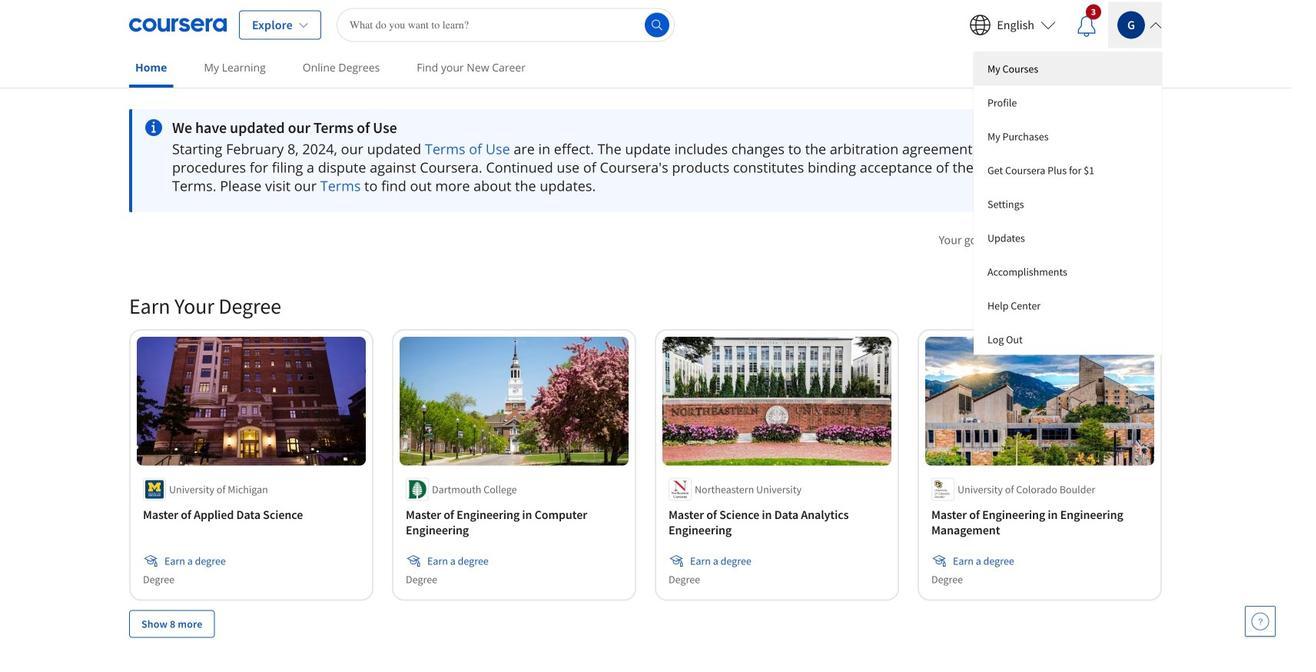 Task type: locate. For each thing, give the bounding box(es) containing it.
None search field
[[337, 8, 675, 42]]

main content
[[0, 90, 1292, 652]]

menu
[[974, 52, 1163, 355]]

What do you want to learn? text field
[[337, 8, 675, 42]]

information: we have updated our terms of use element
[[172, 118, 1053, 137]]



Task type: vqa. For each thing, say whether or not it's contained in the screenshot.
the bottom the
no



Task type: describe. For each thing, give the bounding box(es) containing it.
coursera image
[[129, 13, 227, 37]]

earn your degree collection element
[[120, 268, 1172, 652]]

help center image
[[1252, 612, 1270, 631]]



